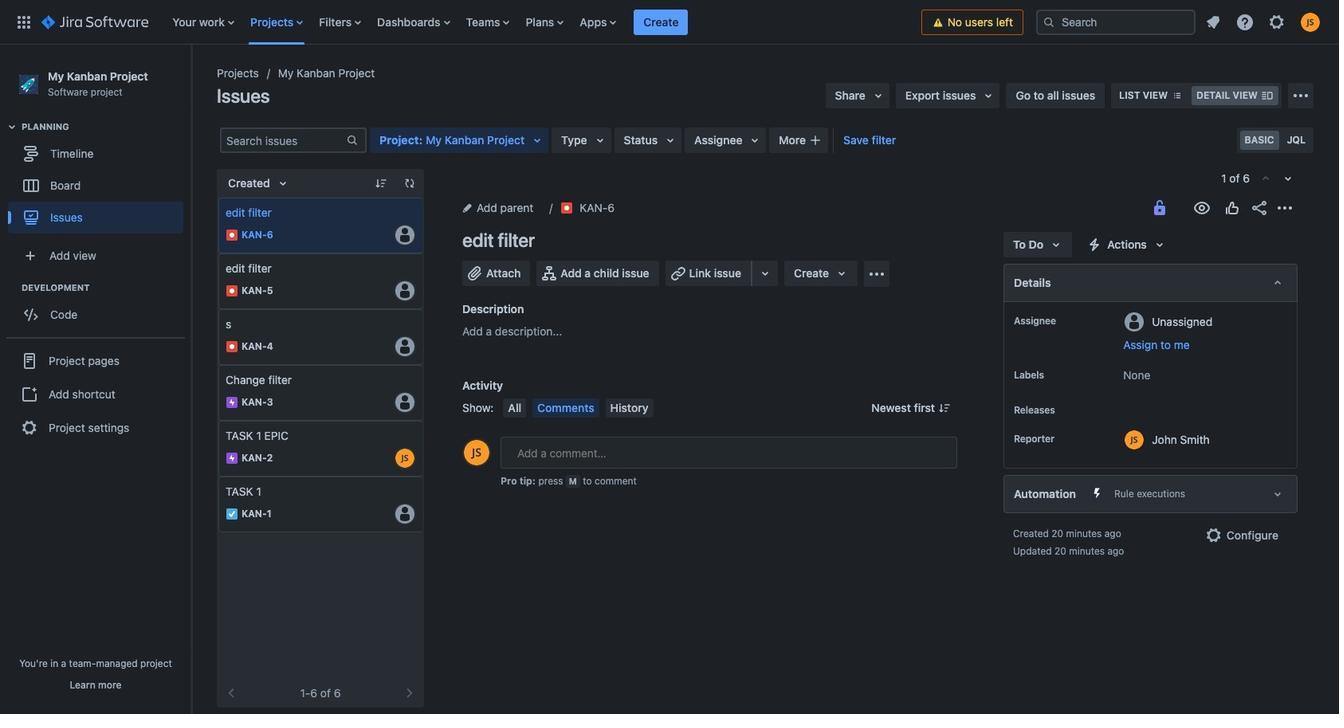 Task type: locate. For each thing, give the bounding box(es) containing it.
bug element
[[218, 198, 422, 253], [218, 253, 422, 309], [218, 309, 422, 365]]

issues list box
[[218, 198, 422, 532]]

epic element
[[218, 365, 422, 421], [218, 421, 422, 477]]

bug image down bug image
[[226, 340, 238, 353]]

addicon image
[[809, 134, 822, 147]]

0 vertical spatial heading
[[22, 121, 191, 133]]

search image
[[1043, 16, 1055, 28]]

group
[[8, 121, 191, 238], [1256, 169, 1298, 188], [8, 282, 191, 336], [6, 337, 185, 451]]

1 heading from the top
[[22, 121, 191, 133]]

list
[[164, 0, 921, 44], [1199, 8, 1330, 36]]

more information about john smith image
[[1125, 430, 1144, 450]]

appswitcher icon image
[[14, 12, 33, 31]]

1 vertical spatial bug image
[[226, 340, 238, 353]]

Add a comment… field
[[501, 437, 957, 469]]

None search field
[[1036, 9, 1196, 35]]

heading
[[22, 121, 191, 133], [22, 282, 191, 294]]

notifications image
[[1204, 12, 1223, 31]]

heading for planning icon
[[22, 121, 191, 133]]

development image
[[2, 278, 22, 297]]

sidebar element
[[0, 45, 191, 714]]

menu bar
[[500, 399, 656, 418]]

details element
[[1004, 264, 1298, 302]]

banner
[[0, 0, 1339, 45]]

actions image
[[1275, 198, 1294, 218]]

epic image
[[226, 452, 238, 465]]

bug image
[[226, 285, 238, 297]]

sidebar navigation image
[[174, 64, 209, 96]]

jira software image
[[41, 12, 148, 31], [41, 12, 148, 31]]

1 vertical spatial heading
[[22, 282, 191, 294]]

0 vertical spatial bug image
[[226, 229, 238, 242]]

help image
[[1235, 12, 1255, 31]]

list item
[[634, 0, 688, 44]]

3 bug element from the top
[[218, 309, 422, 365]]

1 bug image from the top
[[226, 229, 238, 242]]

2 heading from the top
[[22, 282, 191, 294]]

task element
[[218, 477, 422, 532]]

bug image
[[226, 229, 238, 242], [226, 340, 238, 353]]

bug image up bug image
[[226, 229, 238, 242]]



Task type: describe. For each thing, give the bounding box(es) containing it.
order by image
[[273, 174, 292, 193]]

heading for development 'icon'
[[22, 282, 191, 294]]

2 epic element from the top
[[218, 421, 422, 477]]

settings image
[[1267, 12, 1287, 31]]

automation element
[[1004, 475, 1298, 513]]

2 bug image from the top
[[226, 340, 238, 353]]

add app image
[[867, 264, 886, 283]]

task image
[[226, 508, 238, 520]]

Search field
[[1036, 9, 1196, 35]]

your profile and settings image
[[1301, 12, 1320, 31]]

2 bug element from the top
[[218, 253, 422, 309]]

planning image
[[2, 117, 22, 136]]

1 bug element from the top
[[218, 198, 422, 253]]

epic image
[[226, 396, 238, 409]]

1 horizontal spatial list
[[1199, 8, 1330, 36]]

primary element
[[10, 0, 921, 44]]

1 epic element from the top
[[218, 365, 422, 421]]

Search issues text field
[[222, 129, 346, 151]]

vote options: no one has voted for this issue yet. image
[[1223, 198, 1242, 218]]

watch options: you are not watching this issue, 0 people watching image
[[1192, 198, 1212, 218]]

import and bulk change issues image
[[1291, 86, 1310, 105]]

0 horizontal spatial list
[[164, 0, 921, 44]]



Task type: vqa. For each thing, say whether or not it's contained in the screenshot.
add a comment… field
yes



